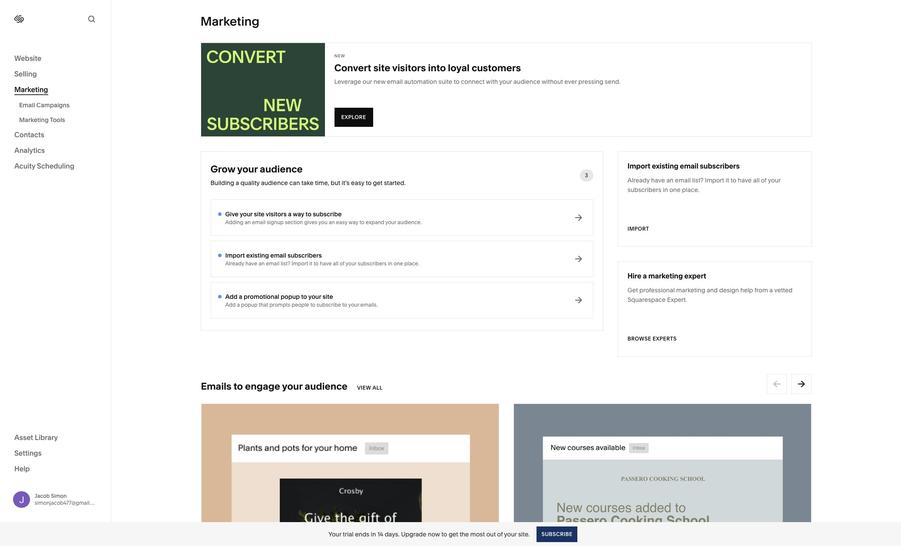 Task type: describe. For each thing, give the bounding box(es) containing it.
website link
[[14, 53, 97, 64]]

upgrade
[[401, 531, 427, 539]]

acuity scheduling link
[[14, 161, 97, 172]]

out
[[487, 531, 496, 539]]

subscribe button
[[537, 527, 578, 542]]

email campaigns link
[[19, 98, 101, 113]]

marketing link
[[14, 85, 97, 95]]

settings
[[14, 449, 42, 458]]

selling
[[14, 70, 37, 78]]

now
[[428, 531, 440, 539]]

marketing tools link
[[19, 113, 101, 127]]

your
[[329, 531, 342, 539]]

get
[[449, 531, 459, 539]]

tools
[[50, 116, 65, 124]]

your trial ends in 14 days. upgrade now to get the most out of your site.
[[329, 531, 530, 539]]

scheduling
[[37, 162, 74, 170]]

asset library
[[14, 433, 58, 442]]

analytics
[[14, 146, 45, 155]]

your
[[505, 531, 517, 539]]

the
[[460, 531, 469, 539]]

marketing tools
[[19, 116, 65, 124]]

help link
[[14, 464, 30, 474]]

selling link
[[14, 69, 97, 80]]

asset
[[14, 433, 33, 442]]



Task type: locate. For each thing, give the bounding box(es) containing it.
jacob
[[35, 493, 50, 500]]

website
[[14, 54, 41, 63]]

marketing for marketing tools
[[19, 116, 49, 124]]

ends
[[355, 531, 370, 539]]

acuity
[[14, 162, 35, 170]]

14
[[378, 531, 384, 539]]

site.
[[519, 531, 530, 539]]

help
[[14, 465, 30, 473]]

marketing for marketing
[[14, 85, 48, 94]]

days.
[[385, 531, 400, 539]]

0 vertical spatial marketing
[[14, 85, 48, 94]]

to
[[442, 531, 448, 539]]

marketing up 'contacts'
[[19, 116, 49, 124]]

campaigns
[[36, 101, 70, 109]]

library
[[35, 433, 58, 442]]

contacts
[[14, 130, 44, 139]]

trial
[[343, 531, 354, 539]]

jacob simon simonjacob477@gmail.com
[[35, 493, 102, 506]]

contacts link
[[14, 130, 97, 140]]

settings link
[[14, 449, 97, 459]]

marketing
[[14, 85, 48, 94], [19, 116, 49, 124]]

marketing inside 'link'
[[14, 85, 48, 94]]

email
[[19, 101, 35, 109]]

of
[[498, 531, 503, 539]]

in
[[371, 531, 376, 539]]

marketing up email on the top left of the page
[[14, 85, 48, 94]]

1 vertical spatial marketing
[[19, 116, 49, 124]]

most
[[471, 531, 485, 539]]

asset library link
[[14, 433, 97, 443]]

subscribe
[[542, 531, 573, 538]]

analytics link
[[14, 146, 97, 156]]

simon
[[51, 493, 67, 500]]

acuity scheduling
[[14, 162, 74, 170]]

simonjacob477@gmail.com
[[35, 500, 102, 506]]

email campaigns
[[19, 101, 70, 109]]



Task type: vqa. For each thing, say whether or not it's contained in the screenshot.
Analytics link
yes



